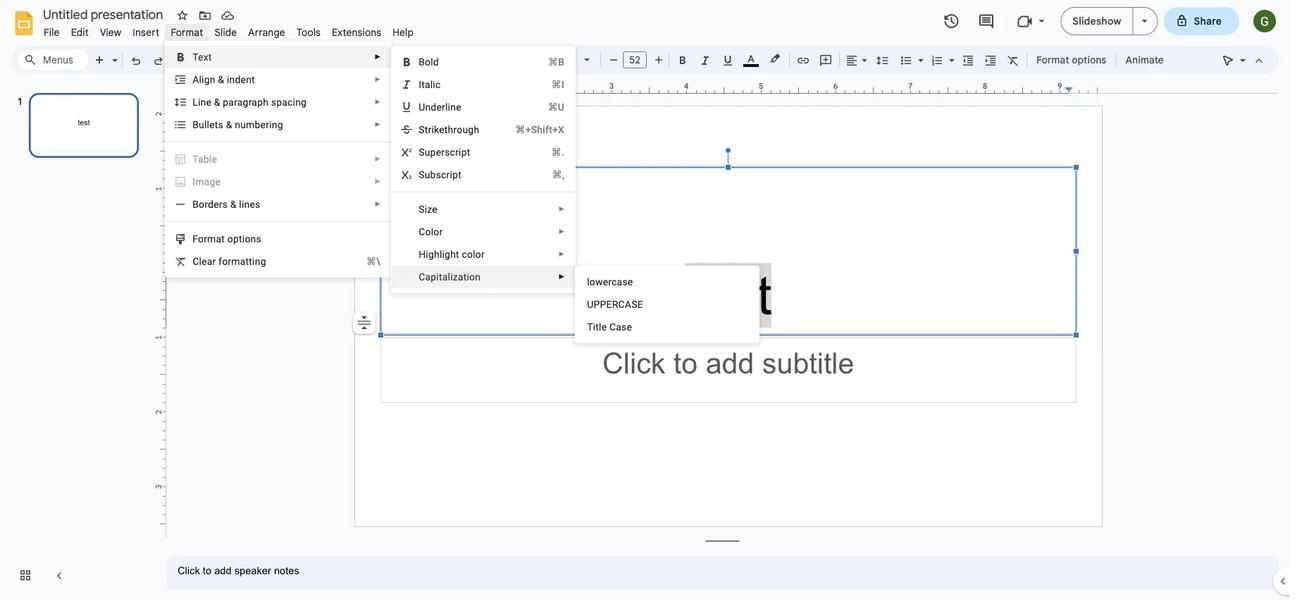 Task type: describe. For each thing, give the bounding box(es) containing it.
old
[[425, 56, 439, 68]]

color
[[419, 226, 443, 238]]

Font size text field
[[624, 51, 646, 68]]

borders & lines q element
[[193, 198, 265, 210]]

i talic
[[419, 79, 441, 90]]

menu containing l
[[575, 266, 760, 343]]

start slideshow (⌘+enter) image
[[1142, 20, 1148, 23]]

formatting
[[219, 255, 266, 267]]

t itle case
[[587, 321, 632, 333]]

indent
[[227, 74, 255, 85]]

help
[[393, 26, 414, 38]]

help menu item
[[387, 24, 419, 41]]

owercase
[[590, 276, 633, 288]]

l
[[587, 276, 590, 288]]

menu bar inside the menu bar banner
[[38, 18, 419, 42]]

r
[[447, 169, 450, 180]]

⌘u element
[[531, 100, 565, 114]]

extensions
[[332, 26, 381, 38]]

navigation inside application
[[0, 80, 155, 601]]

extensions menu item
[[326, 24, 387, 41]]

clear formatting c element
[[193, 255, 270, 267]]

format inside button
[[1037, 54, 1070, 66]]

slide menu item
[[209, 24, 243, 41]]

s
[[218, 119, 223, 130]]

edit menu item
[[65, 24, 94, 41]]

shrink text on overflow image
[[354, 313, 374, 333]]

bulle
[[193, 119, 215, 130]]

tools
[[297, 26, 321, 38]]

text color image
[[744, 50, 759, 67]]

animate button
[[1119, 49, 1171, 70]]

a
[[193, 74, 199, 85]]

arrange menu item
[[243, 24, 291, 41]]

format options button
[[1030, 49, 1113, 70]]

⌘u
[[548, 101, 565, 113]]

animate
[[1126, 54, 1164, 66]]

numbering
[[235, 119, 283, 130]]

size o element
[[419, 203, 442, 215]]

⌘+shift+x
[[516, 124, 565, 135]]

s
[[419, 146, 425, 158]]

paragraph
[[223, 96, 269, 108]]

line & paragraph spacing l element
[[193, 96, 311, 108]]

& right s
[[226, 119, 232, 130]]

option inside application
[[353, 312, 376, 334]]

underline u element
[[419, 101, 466, 113]]

b
[[419, 56, 425, 68]]

view menu item
[[94, 24, 127, 41]]

⌘i element
[[535, 78, 565, 92]]

superscript s element
[[419, 146, 475, 158]]

highlight color image
[[767, 50, 783, 67]]

subsc r ipt
[[419, 169, 462, 180]]

numbered list menu image
[[946, 51, 955, 56]]

size
[[419, 203, 438, 215]]

u ppercase
[[587, 298, 643, 310]]

color d element
[[419, 226, 447, 238]]

tools menu item
[[291, 24, 326, 41]]

case
[[610, 321, 632, 333]]

insert
[[133, 26, 159, 38]]

strikethrough k element
[[419, 124, 484, 135]]

share
[[1194, 15, 1222, 27]]

⌘.
[[552, 146, 565, 158]]

► inside menu item
[[374, 178, 381, 186]]

u nderline
[[419, 101, 461, 113]]

mode and view toolbar
[[1217, 46, 1271, 74]]

capitalization
[[419, 271, 481, 283]]

capitalization 1 element
[[419, 271, 485, 283]]

& right ine
[[214, 96, 220, 108]]

c lear formatting
[[193, 255, 266, 267]]

menu containing b
[[391, 46, 576, 293]]

k
[[434, 124, 439, 135]]

⌘+shift+x element
[[499, 123, 565, 137]]

⌘,
[[552, 169, 565, 180]]

edit
[[71, 26, 89, 38]]

l
[[193, 96, 198, 108]]

⌘i
[[552, 79, 565, 90]]

options inside format options button
[[1072, 54, 1107, 66]]

format options inside format options button
[[1037, 54, 1107, 66]]

text s element
[[193, 51, 216, 63]]

2 vertical spatial format
[[193, 233, 225, 245]]

1 vertical spatial format options
[[193, 233, 261, 245]]

Menus field
[[18, 50, 88, 70]]

menu containing text
[[165, 41, 392, 278]]

& right "lign"
[[218, 74, 224, 85]]

bullets & numbering t element
[[193, 119, 287, 130]]

ipt
[[450, 169, 462, 180]]

u for ppercase
[[587, 298, 594, 310]]

subscript r element
[[419, 169, 466, 180]]

table 2 element
[[193, 153, 221, 165]]

uperscript
[[425, 146, 470, 158]]



Task type: vqa. For each thing, say whether or not it's contained in the screenshot.


Task type: locate. For each thing, give the bounding box(es) containing it.
table menu item
[[166, 148, 391, 171]]

options inside 'menu'
[[228, 233, 261, 245]]

options up formatting
[[228, 233, 261, 245]]

bold b element
[[419, 56, 443, 68]]

⌘\
[[366, 255, 381, 267]]

1 horizontal spatial i
[[419, 79, 422, 90]]

i left age
[[193, 176, 195, 187]]

l owercase
[[587, 276, 633, 288]]

menu bar containing file
[[38, 18, 419, 42]]

application
[[0, 0, 1290, 601]]

itle
[[593, 321, 607, 333]]

0 horizontal spatial i
[[193, 176, 195, 187]]

slideshow
[[1073, 15, 1122, 27]]

borders
[[193, 198, 228, 210]]

⌘period element
[[535, 145, 565, 159]]

1 vertical spatial format
[[1037, 54, 1070, 66]]

option
[[353, 312, 376, 334]]

0 horizontal spatial u
[[419, 101, 425, 113]]

0 horizontal spatial format options
[[193, 233, 261, 245]]

format up right margin image at the right top of page
[[1037, 54, 1070, 66]]

format options
[[1037, 54, 1107, 66], [193, 233, 261, 245]]

u for nderline
[[419, 101, 425, 113]]

u up stri
[[419, 101, 425, 113]]

navigation
[[0, 80, 155, 601]]

0 vertical spatial format
[[171, 26, 203, 38]]

age
[[204, 176, 221, 187]]

bulle t s & numbering
[[193, 119, 283, 130]]

slideshow button
[[1061, 7, 1134, 35]]

lear
[[199, 255, 216, 267]]

slide
[[215, 26, 237, 38]]

1 horizontal spatial u
[[587, 298, 594, 310]]

ppercase
[[594, 298, 643, 310]]

format options \ element
[[193, 233, 266, 245]]

h
[[419, 248, 426, 260]]

lowercase l element
[[587, 276, 637, 288]]

menu bar
[[38, 18, 419, 42]]

arrange
[[248, 26, 285, 38]]

highlight color h element
[[419, 248, 489, 260]]

image m element
[[193, 176, 225, 187]]

Font size field
[[623, 51, 653, 72]]

s uperscript
[[419, 146, 470, 158]]

uppercase u element
[[587, 298, 648, 310]]

format options up right margin image at the right top of page
[[1037, 54, 1107, 66]]

nderline
[[425, 101, 461, 113]]

& left lines
[[230, 198, 237, 210]]

right margin image
[[1065, 82, 1102, 93]]

0 vertical spatial options
[[1072, 54, 1107, 66]]

⌘backslash element
[[349, 254, 381, 269]]

1 vertical spatial u
[[587, 298, 594, 310]]

format menu item
[[165, 24, 209, 41]]

file menu item
[[38, 24, 65, 41]]

table
[[193, 153, 217, 165]]

ethrough
[[439, 124, 479, 135]]

t
[[587, 321, 593, 333]]

stri k ethrough
[[419, 124, 479, 135]]

lines
[[239, 198, 260, 210]]

Star checkbox
[[173, 6, 192, 25]]

ighlight
[[426, 248, 459, 260]]

&
[[218, 74, 224, 85], [214, 96, 220, 108], [226, 119, 232, 130], [230, 198, 237, 210]]

⌘b
[[548, 56, 565, 68]]

talic
[[422, 79, 441, 90]]

i for m
[[193, 176, 195, 187]]

Rename text field
[[38, 6, 171, 23]]

file
[[44, 26, 60, 38]]

lign
[[199, 74, 215, 85]]

i inside menu item
[[193, 176, 195, 187]]

t
[[215, 119, 218, 130]]

text
[[193, 51, 212, 63]]

1 vertical spatial options
[[228, 233, 261, 245]]

align & indent a element
[[193, 74, 259, 85]]

share button
[[1164, 7, 1240, 35]]

menu bar banner
[[0, 0, 1290, 601]]

insert menu item
[[127, 24, 165, 41]]

bulleted list menu image
[[915, 51, 924, 56]]

l ine & paragraph spacing
[[193, 96, 307, 108]]

i for talic
[[419, 79, 422, 90]]

m
[[195, 176, 204, 187]]

line & paragraph spacing image
[[875, 50, 891, 70]]

i m age
[[193, 176, 221, 187]]

b old
[[419, 56, 439, 68]]

ine
[[198, 96, 211, 108]]

options up right margin image at the right top of page
[[1072, 54, 1107, 66]]

h ighlight color
[[419, 248, 485, 260]]

1 horizontal spatial format options
[[1037, 54, 1107, 66]]

main toolbar
[[87, 0, 1171, 547]]

0 vertical spatial format options
[[1037, 54, 1107, 66]]

a lign & indent
[[193, 74, 255, 85]]

format down star option
[[171, 26, 203, 38]]

0 vertical spatial u
[[419, 101, 425, 113]]

color
[[462, 248, 485, 260]]

u up the t
[[587, 298, 594, 310]]

format up lear
[[193, 233, 225, 245]]

► inside table 'menu item'
[[374, 155, 381, 163]]

borders & lines
[[193, 198, 260, 210]]

application containing slideshow
[[0, 0, 1290, 601]]

italic i element
[[419, 79, 445, 90]]

i
[[419, 79, 422, 90], [193, 176, 195, 187]]

c
[[193, 255, 199, 267]]

⌘b element
[[531, 55, 565, 69]]

0 vertical spatial i
[[419, 79, 422, 90]]

1 vertical spatial i
[[193, 176, 195, 187]]

0 horizontal spatial options
[[228, 233, 261, 245]]

i down b
[[419, 79, 422, 90]]

menu
[[165, 41, 392, 278], [391, 46, 576, 293], [575, 266, 760, 343]]

menu item
[[166, 171, 391, 193]]

u
[[419, 101, 425, 113], [587, 298, 594, 310]]

spacing
[[271, 96, 307, 108]]

1 horizontal spatial options
[[1072, 54, 1107, 66]]

options
[[1072, 54, 1107, 66], [228, 233, 261, 245]]

new slide with layout image
[[109, 51, 118, 56]]

left margin image
[[356, 82, 392, 93]]

format options up c lear formatting
[[193, 233, 261, 245]]

►
[[374, 53, 381, 61], [374, 75, 381, 84], [374, 98, 381, 106], [374, 121, 381, 129], [374, 155, 381, 163], [374, 178, 381, 186], [374, 200, 381, 208], [558, 205, 565, 213], [558, 228, 565, 236], [558, 250, 565, 258], [558, 273, 565, 281]]

menu item containing i
[[166, 171, 391, 193]]

title case t element
[[587, 321, 637, 333]]

format
[[171, 26, 203, 38], [1037, 54, 1070, 66], [193, 233, 225, 245]]

⌘comma element
[[535, 168, 565, 182]]

view
[[100, 26, 121, 38]]

format inside menu item
[[171, 26, 203, 38]]

subsc
[[419, 169, 447, 180]]

stri
[[419, 124, 434, 135]]



